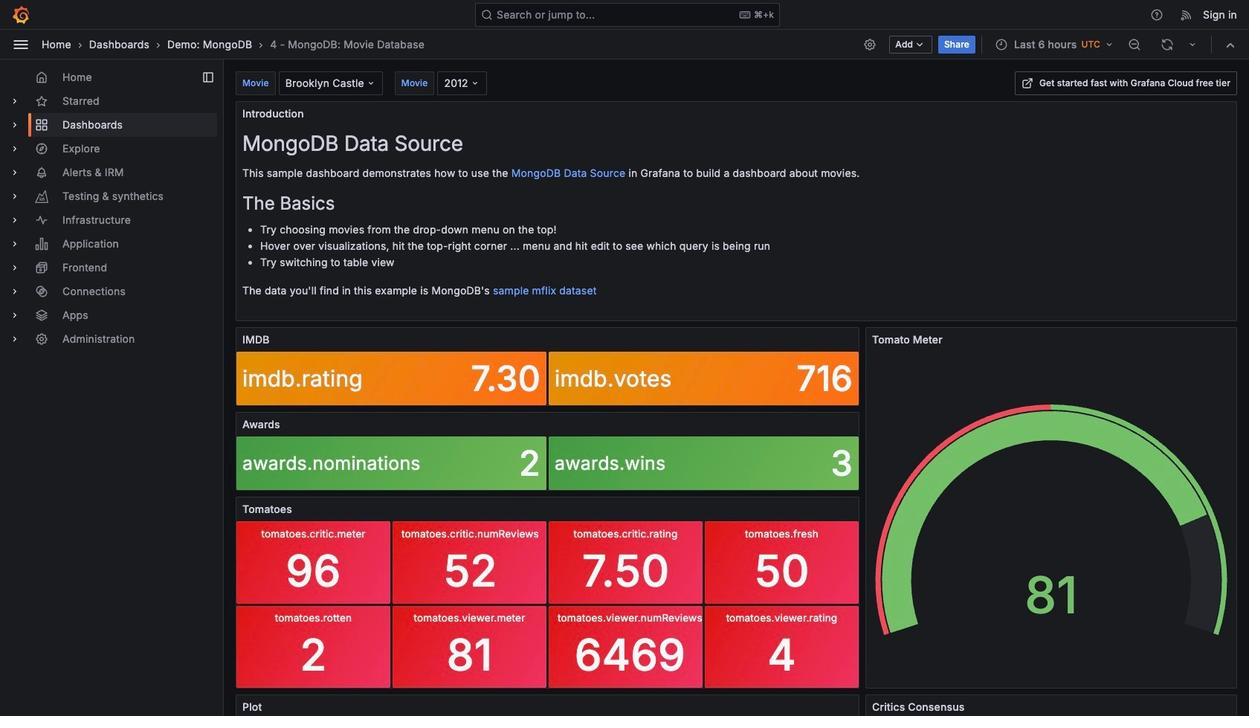 Task type: locate. For each thing, give the bounding box(es) containing it.
expand section frontend image
[[9, 262, 21, 274]]

help image
[[1150, 8, 1164, 21]]

expand section application image
[[9, 238, 21, 250]]

expand section apps image
[[9, 309, 21, 321]]

grafana image
[[12, 6, 30, 23]]

zoom out time range image
[[1128, 38, 1141, 51]]

expand section dashboards image
[[9, 119, 21, 131]]

close menu image
[[12, 35, 30, 53]]

auto refresh turned off. choose refresh time interval image
[[1187, 38, 1199, 50]]

expand section infrastructure image
[[9, 214, 21, 226]]

refresh dashboard image
[[1161, 38, 1174, 51]]



Task type: vqa. For each thing, say whether or not it's contained in the screenshot.
Toggle switch Element
no



Task type: describe. For each thing, give the bounding box(es) containing it.
expand section connections image
[[9, 286, 21, 297]]

undock menu image
[[202, 71, 214, 83]]

expand section alerts & irm image
[[9, 167, 21, 178]]

news image
[[1180, 8, 1194, 21]]

expand section testing & synthetics image
[[9, 190, 21, 202]]

navigation element
[[0, 59, 223, 363]]

expand section starred image
[[9, 95, 21, 107]]

dashboard settings image
[[864, 38, 877, 51]]

expand section administration image
[[9, 333, 21, 345]]

expand section explore image
[[9, 143, 21, 155]]



